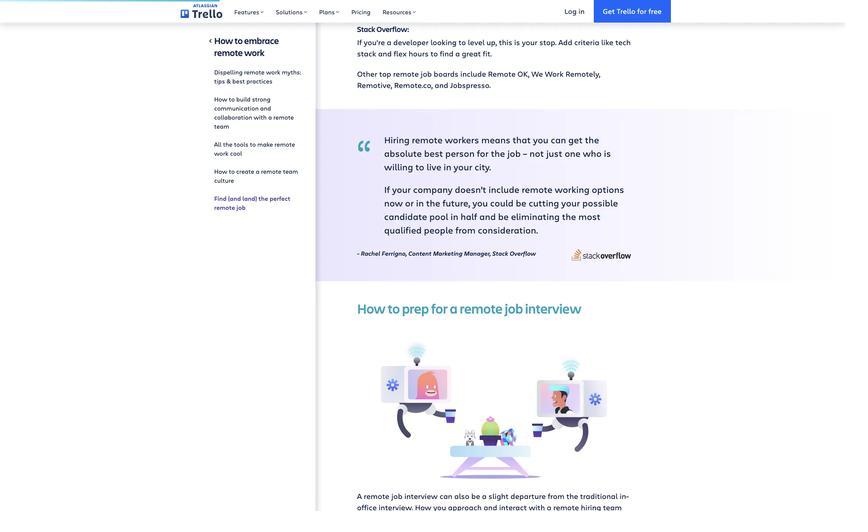 Task type: locate. For each thing, give the bounding box(es) containing it.
0 vertical spatial from
[[456, 224, 476, 236]]

1 vertical spatial that
[[513, 134, 531, 146]]

1 horizontal spatial best
[[424, 147, 443, 160]]

work inside how to embrace remote work
[[244, 47, 265, 59]]

0 horizontal spatial you
[[434, 503, 446, 511]]

0 horizontal spatial can
[[440, 492, 453, 502]]

1 horizontal spatial that
[[513, 134, 531, 146]]

your inside stack overflow: if you're a developer looking to level up, this is your stop. add criteria like tech stack and flex hours to find a great fit.
[[522, 37, 538, 47]]

work down the all
[[214, 149, 229, 157]]

to inside how to embrace remote work
[[235, 35, 243, 47]]

can inside a remote job interview can also be a slight departure from the traditional in- office interview. how you approach and interact with a remote hiring tea
[[440, 492, 453, 502]]

who
[[583, 147, 602, 160]]

in-
[[620, 492, 629, 502]]

tech
[[357, 5, 373, 15], [616, 37, 631, 47]]

1 vertical spatial with
[[529, 503, 545, 511]]

- rachel ferrigno, content marketing manager, stack overflow
[[357, 250, 536, 258]]

0 vertical spatial team
[[214, 122, 229, 130]]

remote inside the how to create a remote team culture
[[261, 167, 282, 175]]

include up could
[[489, 183, 520, 196]]

0 vertical spatial tech
[[357, 5, 373, 15]]

0 vertical spatial is
[[515, 37, 520, 47]]

hiring
[[384, 134, 410, 146]]

2 horizontal spatial for
[[638, 6, 647, 16]]

0 horizontal spatial is
[[515, 37, 520, 47]]

to
[[602, 0, 610, 4], [235, 35, 243, 47], [459, 37, 466, 47], [431, 49, 438, 59], [229, 95, 235, 103], [250, 140, 256, 148], [416, 161, 425, 173], [229, 167, 235, 175], [388, 299, 400, 318]]

job inside find (and land) the perfect remote job
[[237, 204, 246, 212]]

best right the &
[[233, 77, 245, 85]]

prep
[[402, 299, 429, 318]]

0 horizontal spatial if
[[357, 37, 362, 47]]

and right half on the top right
[[480, 210, 496, 223]]

plans
[[319, 8, 335, 16]]

the right the all
[[223, 140, 233, 148]]

this
[[499, 37, 513, 47]]

1 vertical spatial be
[[498, 210, 509, 223]]

best inside dispelling remote work myths: tips & best practices
[[233, 77, 245, 85]]

team inside the how to create a remote team culture
[[283, 167, 298, 175]]

0 vertical spatial best
[[233, 77, 245, 85]]

in inside hiring remote workers means that you can get the absolute best person for the job – not just one who is willing to live in your city.
[[444, 161, 452, 173]]

0 vertical spatial stack
[[357, 24, 376, 34]]

from right departure
[[548, 492, 565, 502]]

from inside a remote job interview can also be a slight departure from the traditional in- office interview. how you approach and interact with a remote hiring tea
[[548, 492, 565, 502]]

embrace
[[244, 35, 279, 47]]

0 horizontal spatial be
[[472, 492, 481, 502]]

0 vertical spatial that
[[375, 5, 390, 15]]

1 horizontal spatial from
[[548, 492, 565, 502]]

log in
[[565, 6, 585, 16]]

and down boards
[[435, 80, 449, 90]]

flex
[[394, 49, 407, 59]]

2 horizontal spatial you
[[533, 134, 549, 146]]

half
[[461, 210, 478, 223]]

and down slight
[[484, 503, 498, 511]]

pool
[[430, 210, 449, 223]]

2 vertical spatial for
[[431, 299, 448, 318]]

candidate
[[384, 210, 427, 223]]

tools
[[234, 140, 249, 148]]

0 horizontal spatial best
[[233, 77, 245, 85]]

be right could
[[516, 197, 527, 209]]

fit.
[[483, 49, 492, 59]]

if inside stack overflow: if you're a developer looking to level up, this is your stop. add criteria like tech stack and flex hours to find a great fit.
[[357, 37, 362, 47]]

1 vertical spatial is
[[604, 147, 611, 160]]

in down future, at the right top of the page
[[451, 210, 459, 223]]

2 horizontal spatial work
[[266, 68, 281, 76]]

to up culture
[[229, 167, 235, 175]]

1 vertical spatial stack
[[493, 250, 509, 258]]

marketing
[[433, 250, 463, 258]]

now
[[384, 197, 403, 209]]

not
[[530, 147, 544, 160]]

atlassian trello image
[[180, 4, 222, 18]]

2 horizontal spatial be
[[516, 197, 527, 209]]

0 vertical spatial you
[[533, 134, 549, 146]]

for left free
[[638, 6, 647, 16]]

trello
[[617, 6, 636, 16]]

potential
[[435, 0, 468, 4]]

with down departure
[[529, 503, 545, 511]]

you inside hiring remote workers means that you can get the absolute best person for the job – not just one who is willing to live in your city.
[[533, 134, 549, 146]]

1 horizontal spatial include
[[489, 183, 520, 196]]

to left "find"
[[431, 49, 438, 59]]

your down 'person'
[[454, 161, 473, 173]]

the left most
[[562, 210, 577, 223]]

the right land)
[[259, 195, 268, 203]]

0 vertical spatial for
[[638, 6, 647, 16]]

most
[[579, 210, 601, 223]]

companies.
[[481, 5, 521, 15]]

resources button
[[377, 0, 422, 23]]

0 vertical spatial with
[[254, 113, 267, 121]]

can left "also"
[[440, 492, 453, 502]]

other
[[357, 69, 378, 79]]

tech inside stack overflow: if you're a developer looking to level up, this is your stop. add criteria like tech stack and flex hours to find a great fit.
[[616, 37, 631, 47]]

your up or
[[392, 183, 411, 196]]

0 vertical spatial include
[[461, 69, 486, 79]]

1 horizontal spatial work
[[244, 47, 265, 59]]

you're
[[364, 37, 385, 47]]

possible
[[583, 197, 619, 209]]

that down the profile
[[375, 5, 390, 15]]

how to create a remote team culture link
[[214, 164, 304, 188]]

job inside a remote job interview can also be a slight departure from the traditional in- office interview. how you approach and interact with a remote hiring tea
[[392, 492, 403, 502]]

1 vertical spatial best
[[424, 147, 443, 160]]

in right live
[[444, 161, 452, 173]]

can up just
[[551, 134, 567, 146]]

how inside how to embrace remote work
[[214, 35, 233, 47]]

0 vertical spatial work
[[244, 47, 265, 59]]

from down half on the top right
[[456, 224, 476, 236]]

0 horizontal spatial from
[[456, 224, 476, 236]]

find
[[214, 195, 227, 203]]

0 horizontal spatial include
[[461, 69, 486, 79]]

to up communication
[[229, 95, 235, 103]]

to left 'prep'
[[388, 299, 400, 318]]

content
[[409, 250, 432, 258]]

add
[[559, 37, 573, 47]]

developer
[[394, 37, 429, 47]]

1 horizontal spatial team
[[283, 167, 298, 175]]

the left traditional
[[567, 492, 579, 502]]

1 horizontal spatial you
[[473, 197, 488, 209]]

0 horizontal spatial stack
[[357, 24, 376, 34]]

work up the "practices" at the top left of page
[[266, 68, 281, 76]]

2 vertical spatial work
[[214, 149, 229, 157]]

consideration.
[[478, 224, 538, 236]]

1 horizontal spatial can
[[551, 134, 567, 146]]

2 vertical spatial be
[[472, 492, 481, 502]]

create
[[236, 167, 254, 175]]

just
[[547, 147, 563, 160]]

remote inside other top remote job boards include remote ok, we work remotely, remotive, remote.co, and jobspresso.
[[393, 69, 419, 79]]

1 horizontal spatial interview
[[526, 299, 582, 318]]

get
[[569, 134, 583, 146]]

your left the way
[[541, 0, 557, 4]]

how to embrace remote work link
[[214, 35, 304, 62]]

1 vertical spatial team
[[283, 167, 298, 175]]

myths:
[[282, 68, 301, 76]]

communication
[[214, 104, 259, 112]]

stack overflow: if you're a developer looking to level up, this is your stop. add criteria like tech stack and flex hours to find a great fit.
[[357, 24, 631, 59]]

cool
[[230, 149, 242, 157]]

and inside "if your company doesn't include remote working options now or in the future, you could be cutting your possible candidate pool in half and be eliminating the most qualified people from consideration."
[[480, 210, 496, 223]]

get trello for free
[[603, 6, 662, 16]]

solutions button
[[270, 0, 313, 23]]

options
[[592, 183, 625, 196]]

log in link
[[556, 0, 594, 23]]

to left live
[[416, 161, 425, 173]]

means
[[482, 134, 511, 146]]

stack up you're
[[357, 24, 376, 34]]

work up dispelling remote work myths: tips & best practices
[[244, 47, 265, 59]]

you
[[533, 134, 549, 146], [473, 197, 488, 209], [434, 503, 446, 511]]

looking
[[431, 37, 457, 47]]

ok,
[[518, 69, 530, 79]]

team down "collaboration"
[[214, 122, 229, 130]]

find (and land) the perfect remote job link
[[214, 191, 304, 215]]

can inside hiring remote workers means that you can get the absolute best person for the job – not just one who is willing to live in your city.
[[551, 134, 567, 146]]

0 horizontal spatial interview
[[405, 492, 438, 502]]

team up perfect on the top of the page
[[283, 167, 298, 175]]

to left the level
[[459, 37, 466, 47]]

work
[[545, 69, 564, 79]]

your
[[541, 0, 557, 4], [522, 37, 538, 47], [454, 161, 473, 173], [392, 183, 411, 196], [562, 197, 581, 209]]

0 horizontal spatial that
[[375, 5, 390, 15]]

for
[[638, 6, 647, 16], [477, 147, 489, 160], [431, 299, 448, 318]]

remote inside "if your company doesn't include remote working options now or in the future, you could be cutting your possible candidate pool in half and be eliminating the most qualified people from consideration."
[[522, 183, 553, 196]]

plans button
[[313, 0, 346, 23]]

people
[[424, 224, 454, 236]]

be down could
[[498, 210, 509, 223]]

you up the not
[[533, 134, 549, 146]]

how inside the how to create a remote team culture
[[214, 167, 227, 175]]

best inside hiring remote workers means that you can get the absolute best person for the job – not just one who is willing to live in your city.
[[424, 147, 443, 160]]

0 vertical spatial if
[[357, 37, 362, 47]]

team inside how to build strong communication and collaboration with a remote team
[[214, 122, 229, 130]]

tech right like
[[616, 37, 631, 47]]

for right 'prep'
[[431, 299, 448, 318]]

remote inside hiring remote workers means that you can get the absolute best person for the job – not just one who is willing to live in your city.
[[412, 134, 443, 146]]

remote inside find (and land) the perfect remote job
[[214, 204, 235, 212]]

slight
[[489, 492, 509, 502]]

stack
[[357, 24, 376, 34], [493, 250, 509, 258]]

remote inside how to embrace remote work
[[214, 47, 243, 59]]

and inside how to build strong communication and collaboration with a remote team
[[260, 104, 271, 112]]

1 horizontal spatial if
[[384, 183, 390, 196]]

all the tools to make remote work cool
[[214, 140, 295, 157]]

how inside how to build strong communication and collaboration with a remote team
[[214, 95, 227, 103]]

work
[[244, 47, 265, 59], [266, 68, 281, 76], [214, 149, 229, 157]]

job inside other top remote job boards include remote ok, we work remotely, remotive, remote.co, and jobspresso.
[[421, 69, 432, 79]]

stack overflow logo image
[[572, 249, 631, 263]]

a inside build a profile and let potential opportunities come your way thanks to ai tech that matches employees and companies.
[[377, 0, 382, 4]]

remote inside how to build strong communication and collaboration with a remote team
[[274, 113, 294, 121]]

0 vertical spatial can
[[551, 134, 567, 146]]

1 horizontal spatial tech
[[616, 37, 631, 47]]

with down strong
[[254, 113, 267, 121]]

0 horizontal spatial with
[[254, 113, 267, 121]]

1 vertical spatial if
[[384, 183, 390, 196]]

pricing link
[[346, 0, 377, 23]]

1 horizontal spatial be
[[498, 210, 509, 223]]

1 vertical spatial interview
[[405, 492, 438, 502]]

dispelling remote work myths: tips & best practices link
[[214, 65, 304, 89]]

include up the jobspresso. on the right
[[461, 69, 486, 79]]

1 vertical spatial include
[[489, 183, 520, 196]]

way
[[559, 0, 574, 4]]

job
[[421, 69, 432, 79], [508, 147, 521, 160], [237, 204, 246, 212], [505, 299, 523, 318], [392, 492, 403, 502]]

with
[[254, 113, 267, 121], [529, 503, 545, 511]]

tech down build
[[357, 5, 373, 15]]

you down doesn't
[[473, 197, 488, 209]]

eliminating
[[511, 210, 560, 223]]

and up matches
[[408, 0, 422, 4]]

0 horizontal spatial tech
[[357, 5, 373, 15]]

manager,
[[464, 250, 491, 258]]

your inside build a profile and let potential opportunities come your way thanks to ai tech that matches employees and companies.
[[541, 0, 557, 4]]

build
[[236, 95, 251, 103]]

and down potential
[[465, 5, 479, 15]]

to inside the how to create a remote team culture
[[229, 167, 235, 175]]

office
[[357, 503, 377, 511]]

1 vertical spatial tech
[[616, 37, 631, 47]]

and left flex
[[378, 49, 392, 59]]

that
[[375, 5, 390, 15], [513, 134, 531, 146]]

you left "approach" at the right of the page
[[434, 503, 446, 511]]

0 horizontal spatial work
[[214, 149, 229, 157]]

the down company
[[426, 197, 441, 209]]

be right "also"
[[472, 492, 481, 502]]

that up –
[[513, 134, 531, 146]]

1 vertical spatial can
[[440, 492, 453, 502]]

if up now
[[384, 183, 390, 196]]

1 horizontal spatial is
[[604, 147, 611, 160]]

is right this
[[515, 37, 520, 47]]

be
[[516, 197, 527, 209], [498, 210, 509, 223], [472, 492, 481, 502]]

features button
[[228, 0, 270, 23]]

1 vertical spatial you
[[473, 197, 488, 209]]

1 vertical spatial work
[[266, 68, 281, 76]]

and down strong
[[260, 104, 271, 112]]

best up live
[[424, 147, 443, 160]]

1 horizontal spatial for
[[477, 147, 489, 160]]

and inside other top remote job boards include remote ok, we work remotely, remotive, remote.co, and jobspresso.
[[435, 80, 449, 90]]

stack inside stack overflow: if you're a developer looking to level up, this is your stop. add criteria like tech stack and flex hours to find a great fit.
[[357, 24, 376, 34]]

to left ai at the right
[[602, 0, 610, 4]]

resources
[[383, 8, 412, 16]]

1 horizontal spatial stack
[[493, 250, 509, 258]]

0 horizontal spatial for
[[431, 299, 448, 318]]

include inside other top remote job boards include remote ok, we work remotely, remotive, remote.co, and jobspresso.
[[461, 69, 486, 79]]

to left embrace
[[235, 35, 243, 47]]

thanks
[[576, 0, 600, 4]]

how to embrace remote work
[[214, 35, 279, 59]]

your left stop.
[[522, 37, 538, 47]]

and
[[408, 0, 422, 4], [465, 5, 479, 15], [378, 49, 392, 59], [435, 80, 449, 90], [260, 104, 271, 112], [480, 210, 496, 223], [484, 503, 498, 511]]

your inside hiring remote workers means that you can get the absolute best person for the job – not just one who is willing to live in your city.
[[454, 161, 473, 173]]

stack left overflow
[[493, 250, 509, 258]]

to right tools
[[250, 140, 256, 148]]

how for how to prep for a remote job interview
[[357, 299, 386, 318]]

for up city.
[[477, 147, 489, 160]]

0 horizontal spatial team
[[214, 122, 229, 130]]

to inside all the tools to make remote work cool
[[250, 140, 256, 148]]

1 vertical spatial from
[[548, 492, 565, 502]]

1 vertical spatial for
[[477, 147, 489, 160]]

1 horizontal spatial with
[[529, 503, 545, 511]]

is right who
[[604, 147, 611, 160]]

if up stack
[[357, 37, 362, 47]]

2 vertical spatial you
[[434, 503, 446, 511]]



Task type: describe. For each thing, give the bounding box(es) containing it.
to inside how to build strong communication and collaboration with a remote team
[[229, 95, 235, 103]]

hiring remote workers means that you can get the absolute best person for the job – not just one who is willing to live in your city.
[[384, 134, 611, 173]]

boards
[[434, 69, 459, 79]]

0 vertical spatial be
[[516, 197, 527, 209]]

dispelling remote work myths: tips & best practices
[[214, 68, 301, 85]]

&
[[227, 77, 231, 85]]

future,
[[443, 197, 471, 209]]

the inside find (and land) the perfect remote job
[[259, 195, 268, 203]]

pricing
[[352, 8, 371, 16]]

include inside "if your company doesn't include remote working options now or in the future, you could be cutting your possible candidate pool in half and be eliminating the most qualified people from consideration."
[[489, 183, 520, 196]]

and inside stack overflow: if you're a developer looking to level up, this is your stop. add criteria like tech stack and flex hours to find a great fit.
[[378, 49, 392, 59]]

criteria
[[575, 37, 600, 47]]

interact
[[500, 503, 527, 511]]

traditional
[[581, 492, 618, 502]]

get
[[603, 6, 615, 16]]

is inside stack overflow: if you're a developer looking to level up, this is your stop. add criteria like tech stack and flex hours to find a great fit.
[[515, 37, 520, 47]]

how to prep for a remote job interview
[[357, 299, 582, 318]]

is inside hiring remote workers means that you can get the absolute best person for the job – not just one who is willing to live in your city.
[[604, 147, 611, 160]]

with inside a remote job interview can also be a slight departure from the traditional in- office interview. how you approach and interact with a remote hiring tea
[[529, 503, 545, 511]]

we
[[532, 69, 543, 79]]

how to create a remote team culture
[[214, 167, 298, 184]]

profile
[[384, 0, 406, 4]]

employees
[[425, 5, 463, 15]]

you inside a remote job interview can also be a slight departure from the traditional in- office interview. how you approach and interact with a remote hiring tea
[[434, 503, 446, 511]]

interview.
[[379, 503, 413, 511]]

one
[[565, 147, 581, 160]]

and inside a remote job interview can also be a slight departure from the traditional in- office interview. how you approach and interact with a remote hiring tea
[[484, 503, 498, 511]]

remote inside all the tools to make remote work cool
[[275, 140, 295, 148]]

from inside "if your company doesn't include remote working options now or in the future, you could be cutting your possible candidate pool in half and be eliminating the most qualified people from consideration."
[[456, 224, 476, 236]]

the inside a remote job interview can also be a slight departure from the traditional in- office interview. how you approach and interact with a remote hiring tea
[[567, 492, 579, 502]]

solutions
[[276, 8, 303, 16]]

departure
[[511, 492, 546, 502]]

the up who
[[585, 134, 600, 146]]

-
[[357, 250, 360, 258]]

up,
[[487, 37, 497, 47]]

stack
[[357, 49, 377, 59]]

top
[[380, 69, 392, 79]]

if your company doesn't include remote working options now or in the future, you could be cutting your possible candidate pool in half and be eliminating the most qualified people from consideration.
[[384, 183, 625, 236]]

jobspresso.
[[451, 80, 491, 90]]

could
[[491, 197, 514, 209]]

be inside a remote job interview can also be a slight departure from the traditional in- office interview. how you approach and interact with a remote hiring tea
[[472, 492, 481, 502]]

stop.
[[540, 37, 557, 47]]

hiring
[[581, 503, 602, 511]]

city.
[[475, 161, 491, 173]]

hours
[[409, 49, 429, 59]]

to inside hiring remote workers means that you can get the absolute best person for the job – not just one who is willing to live in your city.
[[416, 161, 425, 173]]

a remote job interview can also be a slight departure from the traditional in- office interview. how you approach and interact with a remote hiring tea
[[357, 492, 629, 511]]

remote.co,
[[394, 80, 433, 90]]

practices
[[247, 77, 273, 85]]

make
[[258, 140, 273, 148]]

if inside "if your company doesn't include remote working options now or in the future, you could be cutting your possible candidate pool in half and be eliminating the most qualified people from consideration."
[[384, 183, 390, 196]]

opportunities
[[470, 0, 518, 4]]

great
[[462, 49, 481, 59]]

log
[[565, 6, 577, 16]]

ferrigno,
[[382, 250, 407, 258]]

remotive,
[[357, 80, 393, 90]]

company
[[413, 183, 453, 196]]

workers
[[445, 134, 479, 146]]

interview inside a remote job interview can also be a slight departure from the traditional in- office interview. how you approach and interact with a remote hiring tea
[[405, 492, 438, 502]]

how inside a remote job interview can also be a slight departure from the traditional in- office interview. how you approach and interact with a remote hiring tea
[[415, 503, 432, 511]]

build a profile and let potential opportunities come your way thanks to ai tech that matches employees and companies.
[[357, 0, 619, 15]]

strong
[[252, 95, 271, 103]]

(and
[[228, 195, 241, 203]]

you inside "if your company doesn't include remote working options now or in the future, you could be cutting your possible candidate pool in half and be eliminating the most qualified people from consideration."
[[473, 197, 488, 209]]

collaboration
[[214, 113, 252, 121]]

in down thanks
[[579, 6, 585, 16]]

for inside hiring remote workers means that you can get the absolute best person for the job – not just one who is willing to live in your city.
[[477, 147, 489, 160]]

page progress progress bar
[[0, 0, 220, 2]]

let
[[424, 0, 433, 4]]

a inside how to build strong communication and collaboration with a remote team
[[268, 113, 272, 121]]

–
[[523, 147, 528, 160]]

that inside build a profile and let potential opportunities come your way thanks to ai tech that matches employees and companies.
[[375, 5, 390, 15]]

work inside all the tools to make remote work cool
[[214, 149, 229, 157]]

your down working
[[562, 197, 581, 209]]

build
[[357, 0, 375, 4]]

how to build strong communication and collaboration with a remote team link
[[214, 92, 304, 134]]

doesn't
[[455, 183, 487, 196]]

absolute
[[384, 147, 422, 160]]

the inside all the tools to make remote work cool
[[223, 140, 233, 148]]

work inside dispelling remote work myths: tips & best practices
[[266, 68, 281, 76]]

how for how to embrace remote work
[[214, 35, 233, 47]]

in right or
[[416, 197, 424, 209]]

remote
[[488, 69, 516, 79]]

ai
[[612, 0, 619, 4]]

how for how to build strong communication and collaboration with a remote team
[[214, 95, 227, 103]]

that inside hiring remote workers means that you can get the absolute best person for the job – not just one who is willing to live in your city.
[[513, 134, 531, 146]]

remote inside dispelling remote work myths: tips & best practices
[[244, 68, 265, 76]]

how for how to create a remote team culture
[[214, 167, 227, 175]]

dispelling
[[214, 68, 243, 76]]

all
[[214, 140, 222, 148]]

the down means
[[491, 147, 505, 160]]

free
[[649, 6, 662, 16]]

willing
[[384, 161, 413, 173]]

a inside the how to create a remote team culture
[[256, 167, 260, 175]]

matches
[[392, 5, 423, 15]]

0 vertical spatial interview
[[526, 299, 582, 318]]

get trello for free link
[[594, 0, 671, 23]]

with inside how to build strong communication and collaboration with a remote team
[[254, 113, 267, 121]]

tips
[[214, 77, 225, 85]]

come
[[520, 0, 540, 4]]

find
[[440, 49, 454, 59]]

other top remote job boards include remote ok, we work remotely, remotive, remote.co, and jobspresso.
[[357, 69, 601, 90]]

land)
[[243, 195, 257, 203]]

tech inside build a profile and let potential opportunities come your way thanks to ai tech that matches employees and companies.
[[357, 5, 373, 15]]

perfect
[[270, 195, 291, 203]]

job inside hiring remote workers means that you can get the absolute best person for the job – not just one who is willing to live in your city.
[[508, 147, 521, 160]]

to inside build a profile and let potential opportunities come your way thanks to ai tech that matches employees and companies.
[[602, 0, 610, 4]]



Task type: vqa. For each thing, say whether or not it's contained in the screenshot.
the bottommost 'Workspace visible boards.'
no



